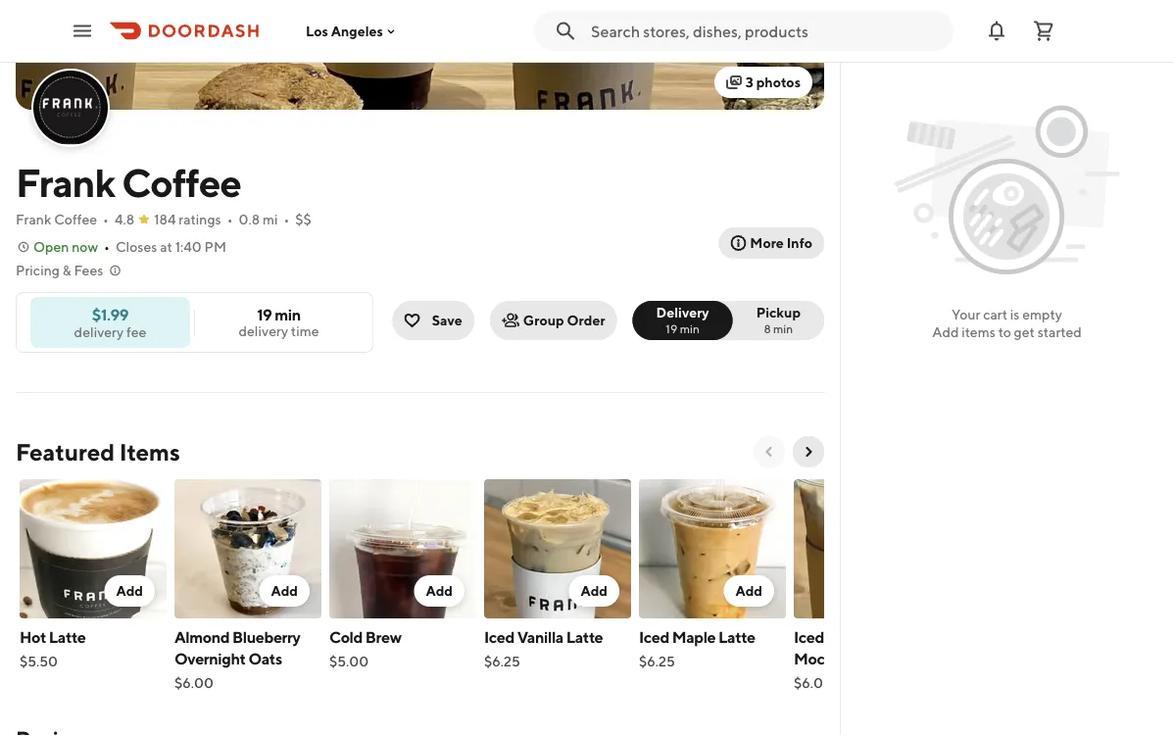 Task type: describe. For each thing, give the bounding box(es) containing it.
order
[[567, 312, 606, 328]]

latte for iced vanilla latte
[[566, 628, 603, 647]]

pickup
[[757, 304, 801, 321]]

$6.00 for almond blueberry overnight oats
[[175, 675, 214, 691]]

19 min delivery time
[[239, 305, 319, 339]]

angeles
[[331, 23, 383, 39]]

add button for hot latte
[[104, 576, 155, 607]]

hot latte image
[[20, 479, 167, 619]]

fees
[[74, 262, 103, 278]]

fee
[[126, 324, 146, 340]]

hot
[[20, 628, 46, 647]]

oats
[[248, 650, 282, 668]]

is
[[1011, 306, 1020, 323]]

iced for iced dark chocolate mocha
[[794, 628, 824, 647]]

0.8 mi • $$
[[239, 211, 312, 227]]

delivery inside $1.99 delivery fee
[[74, 324, 124, 340]]

latte inside hot latte $5.50
[[49, 628, 86, 647]]

save button
[[393, 301, 474, 340]]

add for hot latte
[[116, 583, 143, 599]]

• for ratings
[[227, 211, 233, 227]]

add for iced vanilla latte
[[581, 583, 608, 599]]

now
[[72, 239, 98, 255]]

• for coffee
[[103, 211, 109, 227]]

4.8
[[115, 211, 134, 227]]

closes
[[116, 239, 157, 255]]

vanilla
[[517, 628, 564, 647]]

blueberry
[[232, 628, 300, 647]]

ratings
[[179, 211, 221, 227]]

min for delivery
[[680, 322, 700, 335]]

almond blueberry overnight oats image
[[175, 479, 322, 619]]

cold
[[329, 628, 363, 647]]

dark
[[827, 628, 860, 647]]

19 inside delivery 19 min
[[666, 322, 678, 335]]

to
[[999, 324, 1012, 340]]

delivery inside 19 min delivery time
[[239, 323, 288, 339]]

items
[[119, 438, 180, 466]]

more info
[[750, 235, 813, 251]]

items
[[962, 324, 996, 340]]

iced vanilla latte $6.25
[[484, 628, 603, 670]]

your
[[952, 306, 981, 323]]

3 photos button
[[715, 67, 813, 98]]

pickup 8 min
[[757, 304, 801, 335]]

add button for cold brew
[[414, 576, 465, 607]]

Store search: begin typing to search for stores available on DoorDash text field
[[591, 20, 942, 42]]

get
[[1014, 324, 1035, 340]]

0 items, open order cart image
[[1032, 19, 1056, 43]]

los angeles button
[[306, 23, 399, 39]]

more
[[750, 235, 784, 251]]

$6.25 for vanilla
[[484, 653, 520, 670]]

19 inside 19 min delivery time
[[257, 305, 272, 324]]

group order button
[[490, 301, 617, 340]]

3 photos
[[746, 74, 801, 90]]

photos
[[757, 74, 801, 90]]

latte for iced maple latte
[[719, 628, 755, 647]]

featured items
[[16, 438, 180, 466]]

• right 'now'
[[104, 239, 110, 255]]

frank for frank coffee •
[[16, 211, 51, 227]]

0.8
[[239, 211, 260, 227]]

time
[[291, 323, 319, 339]]

frank coffee •
[[16, 211, 109, 227]]

$6.25 for maple
[[639, 653, 675, 670]]

started
[[1038, 324, 1082, 340]]

add for iced maple latte
[[736, 583, 763, 599]]

1:40
[[175, 239, 202, 255]]

los
[[306, 23, 328, 39]]

$6.00 for iced dark chocolate mocha
[[794, 675, 833, 691]]

cold brew $5.00
[[329, 628, 402, 670]]

frank coffee
[[16, 159, 241, 205]]

iced for iced vanilla latte
[[484, 628, 515, 647]]

open now
[[33, 239, 98, 255]]

previous button of carousel image
[[762, 444, 777, 460]]

los angeles
[[306, 23, 383, 39]]

8
[[764, 322, 771, 335]]

$$
[[295, 211, 312, 227]]



Task type: locate. For each thing, give the bounding box(es) containing it.
$5.50
[[20, 653, 58, 670]]

min inside 19 min delivery time
[[275, 305, 301, 324]]

0 horizontal spatial latte
[[49, 628, 86, 647]]

$6.00
[[175, 675, 214, 691], [794, 675, 833, 691]]

open menu image
[[71, 19, 94, 43]]

your cart is empty add items to get started
[[933, 306, 1082, 340]]

iced left vanilla
[[484, 628, 515, 647]]

184 ratings •
[[154, 211, 233, 227]]

at
[[160, 239, 172, 255]]

pm
[[204, 239, 227, 255]]

add inside "your cart is empty add items to get started"
[[933, 324, 959, 340]]

min for pickup
[[774, 322, 793, 335]]

2 latte from the left
[[566, 628, 603, 647]]

•
[[103, 211, 109, 227], [227, 211, 233, 227], [284, 211, 290, 227], [104, 239, 110, 255]]

$6.25 inside iced maple latte $6.25
[[639, 653, 675, 670]]

min inside delivery 19 min
[[680, 322, 700, 335]]

frank for frank coffee
[[16, 159, 115, 205]]

empty
[[1023, 306, 1063, 323]]

delivery 19 min
[[656, 304, 709, 335]]

1 horizontal spatial iced
[[639, 628, 670, 647]]

iced inside iced dark chocolate mocha $6.00
[[794, 628, 824, 647]]

min
[[275, 305, 301, 324], [680, 322, 700, 335], [774, 322, 793, 335]]

latte right hot
[[49, 628, 86, 647]]

info
[[787, 235, 813, 251]]

1 horizontal spatial 19
[[666, 322, 678, 335]]

iced inside iced vanilla latte $6.25
[[484, 628, 515, 647]]

next button of carousel image
[[801, 444, 817, 460]]

• right mi
[[284, 211, 290, 227]]

iced vanilla latte image
[[484, 479, 631, 619]]

2 horizontal spatial latte
[[719, 628, 755, 647]]

0 horizontal spatial min
[[275, 305, 301, 324]]

1 add button from the left
[[104, 576, 155, 607]]

coffee
[[122, 159, 241, 205], [54, 211, 97, 227]]

delivery left fee
[[74, 324, 124, 340]]

• left 0.8
[[227, 211, 233, 227]]

$1.99
[[92, 305, 129, 324]]

1 horizontal spatial min
[[680, 322, 700, 335]]

featured
[[16, 438, 115, 466]]

None radio
[[633, 301, 733, 340], [721, 301, 825, 340], [633, 301, 733, 340], [721, 301, 825, 340]]

iced dark chocolate mocha $6.00
[[794, 628, 935, 691]]

group order
[[523, 312, 606, 328]]

$1.99 delivery fee
[[74, 305, 146, 340]]

1 latte from the left
[[49, 628, 86, 647]]

delivery left time
[[239, 323, 288, 339]]

pricing & fees button
[[16, 261, 123, 280]]

0 horizontal spatial 19
[[257, 305, 272, 324]]

maple
[[672, 628, 716, 647]]

$5.00
[[329, 653, 369, 670]]

&
[[62, 262, 71, 278]]

save
[[432, 312, 463, 328]]

notification bell image
[[985, 19, 1009, 43]]

mi
[[263, 211, 278, 227]]

$6.00 inside iced dark chocolate mocha $6.00
[[794, 675, 833, 691]]

add for cold brew
[[426, 583, 453, 599]]

latte inside iced maple latte $6.25
[[719, 628, 755, 647]]

hot latte $5.50
[[20, 628, 86, 670]]

cart
[[984, 306, 1008, 323]]

frank up frank coffee •
[[16, 159, 115, 205]]

iced
[[484, 628, 515, 647], [639, 628, 670, 647], [794, 628, 824, 647]]

iced up mocha
[[794, 628, 824, 647]]

coffee up 'now'
[[54, 211, 97, 227]]

add for almond blueberry overnight oats
[[271, 583, 298, 599]]

latte right vanilla
[[566, 628, 603, 647]]

min right the 8
[[774, 322, 793, 335]]

19 down delivery at the right top
[[666, 322, 678, 335]]

overnight
[[175, 650, 246, 668]]

1 vertical spatial coffee
[[54, 211, 97, 227]]

add button for iced maple latte
[[724, 576, 775, 607]]

1 horizontal spatial coffee
[[122, 159, 241, 205]]

1 horizontal spatial $6.25
[[639, 653, 675, 670]]

delivery
[[239, 323, 288, 339], [74, 324, 124, 340]]

frank coffee image
[[33, 71, 108, 145]]

iced left maple
[[639, 628, 670, 647]]

$6.25 down maple
[[639, 653, 675, 670]]

add button
[[104, 576, 155, 607], [259, 576, 310, 607], [414, 576, 465, 607], [569, 576, 620, 607], [724, 576, 775, 607]]

1 iced from the left
[[484, 628, 515, 647]]

184
[[154, 211, 176, 227]]

0 horizontal spatial $6.25
[[484, 653, 520, 670]]

iced maple latte image
[[639, 479, 786, 619]]

1 $6.00 from the left
[[175, 675, 214, 691]]

2 $6.00 from the left
[[794, 675, 833, 691]]

coffee for frank coffee
[[122, 159, 241, 205]]

$6.00 inside almond blueberry overnight oats $6.00
[[175, 675, 214, 691]]

1 frank from the top
[[16, 159, 115, 205]]

frank
[[16, 159, 115, 205], [16, 211, 51, 227]]

cold brew image
[[329, 479, 476, 619]]

• for mi
[[284, 211, 290, 227]]

1 horizontal spatial latte
[[566, 628, 603, 647]]

1 $6.25 from the left
[[484, 653, 520, 670]]

1 vertical spatial frank
[[16, 211, 51, 227]]

0 vertical spatial frank
[[16, 159, 115, 205]]

mocha
[[794, 650, 842, 668]]

1 horizontal spatial delivery
[[239, 323, 288, 339]]

0 horizontal spatial $6.00
[[175, 675, 214, 691]]

iced maple latte $6.25
[[639, 628, 755, 670]]

2 $6.25 from the left
[[639, 653, 675, 670]]

add button for almond blueberry overnight oats
[[259, 576, 310, 607]]

min inside pickup 8 min
[[774, 322, 793, 335]]

$6.25 inside iced vanilla latte $6.25
[[484, 653, 520, 670]]

group
[[523, 312, 564, 328]]

coffee up the 184 ratings •
[[122, 159, 241, 205]]

$6.25 down vanilla
[[484, 653, 520, 670]]

3 iced from the left
[[794, 628, 824, 647]]

min down delivery at the right top
[[680, 322, 700, 335]]

$6.00 down overnight
[[175, 675, 214, 691]]

4 add button from the left
[[569, 576, 620, 607]]

iced inside iced maple latte $6.25
[[639, 628, 670, 647]]

coffee for frank coffee •
[[54, 211, 97, 227]]

order methods option group
[[633, 301, 825, 340]]

2 horizontal spatial iced
[[794, 628, 824, 647]]

featured items heading
[[16, 436, 180, 468]]

pricing & fees
[[16, 262, 103, 278]]

almond
[[175, 628, 230, 647]]

2 horizontal spatial min
[[774, 322, 793, 335]]

add
[[933, 324, 959, 340], [116, 583, 143, 599], [271, 583, 298, 599], [426, 583, 453, 599], [581, 583, 608, 599], [736, 583, 763, 599]]

1 horizontal spatial $6.00
[[794, 675, 833, 691]]

0 vertical spatial coffee
[[122, 159, 241, 205]]

19 left time
[[257, 305, 272, 324]]

delivery
[[656, 304, 709, 321]]

19
[[257, 305, 272, 324], [666, 322, 678, 335]]

3 latte from the left
[[719, 628, 755, 647]]

more info button
[[719, 227, 825, 259]]

$6.25
[[484, 653, 520, 670], [639, 653, 675, 670]]

2 add button from the left
[[259, 576, 310, 607]]

3 add button from the left
[[414, 576, 465, 607]]

brew
[[366, 628, 402, 647]]

0 horizontal spatial delivery
[[74, 324, 124, 340]]

latte inside iced vanilla latte $6.25
[[566, 628, 603, 647]]

almond blueberry overnight oats $6.00
[[175, 628, 300, 691]]

add button for iced vanilla latte
[[569, 576, 620, 607]]

• closes at 1:40 pm
[[104, 239, 227, 255]]

iced for iced maple latte
[[639, 628, 670, 647]]

chocolate
[[863, 628, 935, 647]]

0 horizontal spatial coffee
[[54, 211, 97, 227]]

latte right maple
[[719, 628, 755, 647]]

frank up "open"
[[16, 211, 51, 227]]

latte
[[49, 628, 86, 647], [566, 628, 603, 647], [719, 628, 755, 647]]

3
[[746, 74, 754, 90]]

$6.00 down mocha
[[794, 675, 833, 691]]

min down "0.8 mi • $$"
[[275, 305, 301, 324]]

open
[[33, 239, 69, 255]]

5 add button from the left
[[724, 576, 775, 607]]

2 frank from the top
[[16, 211, 51, 227]]

0 horizontal spatial iced
[[484, 628, 515, 647]]

2 iced from the left
[[639, 628, 670, 647]]

pricing
[[16, 262, 60, 278]]

• left 4.8
[[103, 211, 109, 227]]



Task type: vqa. For each thing, say whether or not it's contained in the screenshot.
bottommost the Jue
no



